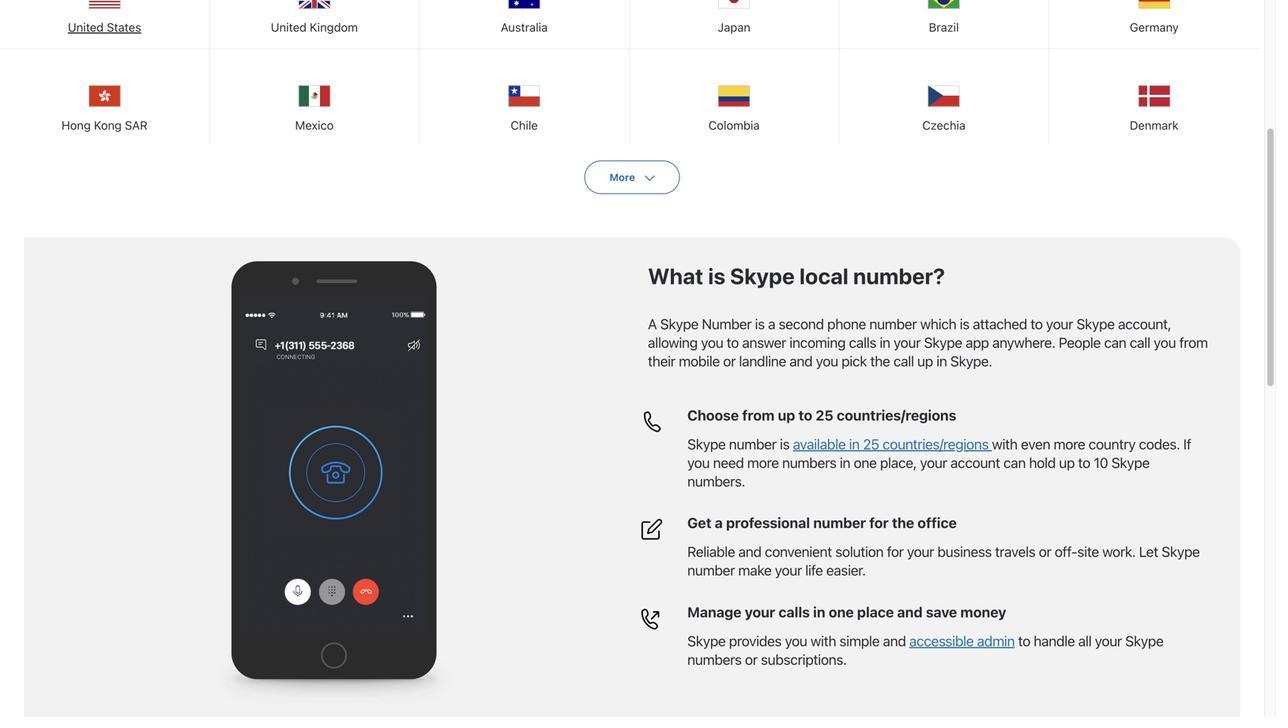 Task type: describe. For each thing, give the bounding box(es) containing it.
mexico link
[[210, 49, 419, 144]]

skype up people
[[1077, 316, 1115, 333]]

money
[[961, 604, 1007, 621]]

can inside with even more country codes. if you need more numbers in one place, your account can hold up to 10 skype numbers.
[[1004, 454, 1026, 471]]

states
[[107, 20, 141, 34]]

manage your calls in one place and save money
[[688, 604, 1007, 621]]

skype inside reliable and convenient solution for your business travels or off-site work. let skype number make your life easier.
[[1162, 543, 1201, 560]]

a skype number is a second phone number which is attached to your skype account, allowing you to answer incoming calls in your skype app anywhere. people can call you from their mobile or landline and you pick the call up in skype.
[[648, 316, 1209, 370]]

provides
[[729, 633, 782, 650]]

de image
[[1139, 0, 1171, 14]]

colombia link
[[630, 49, 839, 144]]

if
[[1184, 436, 1192, 453]]

get a professional number for the office
[[688, 514, 957, 531]]

life
[[806, 562, 823, 579]]

with inside with even more country codes. if you need more numbers in one place, your account can hold up to 10 skype numbers.
[[993, 436, 1018, 453]]

czechia link
[[840, 49, 1049, 144]]

hong kong sar
[[62, 118, 148, 132]]

hold
[[1030, 454, 1056, 471]]

all
[[1079, 633, 1092, 650]]

japan
[[718, 20, 751, 34]]

reliable
[[688, 543, 736, 560]]

chile link
[[420, 49, 629, 144]]

au image
[[509, 0, 540, 14]]

united states
[[68, 20, 141, 34]]

brazil link
[[840, 0, 1049, 46]]

choose from up to 25 countries/regions
[[688, 407, 957, 424]]

in right "incoming"
[[880, 334, 891, 351]]

your inside with even more country codes. if you need more numbers in one place, your account can hold up to 10 skype numbers.
[[921, 454, 948, 471]]

skype provides you with simple and accessible admin
[[688, 633, 1015, 650]]

answer
[[743, 334, 787, 351]]

hong kong sar link
[[0, 49, 209, 144]]

united states link
[[0, 0, 209, 46]]

your inside to handle all your skype numbers or subscriptions.
[[1096, 633, 1123, 650]]

incoming
[[790, 334, 846, 351]]

1 vertical spatial up
[[778, 407, 796, 424]]

is up app
[[960, 316, 970, 333]]

which
[[921, 316, 957, 333]]

is left the available
[[780, 436, 790, 453]]

you up subscriptions. on the right of the page
[[785, 633, 808, 650]]

calls inside a skype number is a second phone number which is attached to your skype account, allowing you to answer incoming calls in your skype app anywhere. people can call you from their mobile or landline and you pick the call up in skype.
[[850, 334, 877, 351]]

denmark link
[[1050, 49, 1260, 144]]

your down convenient at the right bottom of the page
[[775, 562, 802, 579]]

hk image
[[89, 81, 120, 112]]

the inside a skype number is a second phone number which is attached to your skype account, allowing you to answer incoming calls in your skype app anywhere. people can call you from their mobile or landline and you pick the call up in skype.
[[871, 353, 891, 370]]

skype inside with even more country codes. if you need more numbers in one place, your account can hold up to 10 skype numbers.
[[1112, 454, 1150, 471]]

account
[[951, 454, 1001, 471]]

germany
[[1130, 20, 1179, 34]]

let
[[1140, 543, 1159, 560]]

a
[[648, 316, 657, 333]]

second
[[779, 316, 824, 333]]

1 vertical spatial one
[[829, 604, 854, 621]]

1 vertical spatial calls
[[779, 604, 810, 621]]

australia
[[501, 20, 548, 34]]

colombia
[[709, 118, 760, 132]]

and down place
[[883, 633, 907, 650]]

save
[[926, 604, 958, 621]]

or inside a skype number is a second phone number which is attached to your skype account, allowing you to answer incoming calls in your skype app anywhere. people can call you from their mobile or landline and you pick the call up in skype.
[[724, 353, 736, 370]]

to up anywhere.
[[1031, 316, 1043, 333]]

attached
[[974, 316, 1028, 333]]

your up people
[[1047, 316, 1074, 333]]

to inside with even more country codes. if you need more numbers in one place, your account can hold up to 10 skype numbers.
[[1079, 454, 1091, 471]]

numbers inside with even more country codes. if you need more numbers in one place, your account can hold up to 10 skype numbers.
[[783, 454, 837, 471]]

more button
[[585, 161, 680, 194]]

1 vertical spatial 25
[[864, 436, 880, 453]]

reliable and convenient solution for your business travels or off-site work. let skype number make your life easier.
[[688, 543, 1201, 579]]

1 vertical spatial with
[[811, 633, 837, 650]]

site
[[1078, 543, 1100, 560]]

skype.
[[951, 353, 993, 370]]

0 horizontal spatial more
[[748, 454, 779, 471]]

phone
[[828, 316, 867, 333]]

skype down the which
[[925, 334, 963, 351]]

you down "incoming"
[[816, 353, 839, 370]]

a inside a skype number is a second phone number which is attached to your skype account, allowing you to answer incoming calls in your skype app anywhere. people can call you from their mobile or landline and you pick the call up in skype.
[[769, 316, 776, 333]]

number?
[[854, 263, 946, 289]]

to down number
[[727, 334, 739, 351]]

office
[[918, 514, 957, 531]]

number
[[702, 316, 752, 333]]

numbers inside to handle all your skype numbers or subscriptions.
[[688, 651, 742, 668]]

convenient
[[765, 543, 833, 560]]

local
[[800, 263, 849, 289]]

kong
[[94, 118, 122, 132]]

choose
[[688, 407, 739, 424]]

get
[[688, 514, 712, 531]]

10
[[1094, 454, 1109, 471]]

anywhere.
[[993, 334, 1056, 351]]

skype up number
[[731, 263, 795, 289]]

united for united states
[[68, 20, 104, 34]]

hong
[[62, 118, 91, 132]]

place,
[[881, 454, 917, 471]]

up inside a skype number is a second phone number which is attached to your skype account, allowing you to answer incoming calls in your skype app anywhere. people can call you from their mobile or landline and you pick the call up in skype.
[[918, 353, 934, 370]]

what
[[648, 263, 704, 289]]

and inside a skype number is a second phone number which is attached to your skype account, allowing you to answer incoming calls in your skype app anywhere. people can call you from their mobile or landline and you pick the call up in skype.
[[790, 353, 813, 370]]

or inside to handle all your skype numbers or subscriptions.
[[745, 651, 758, 668]]

what is skype local number?
[[648, 263, 946, 289]]

cz image
[[929, 81, 960, 112]]

codes.
[[1140, 436, 1181, 453]]

0 horizontal spatial call
[[894, 353, 915, 370]]

in down life
[[814, 604, 826, 621]]

cl image
[[509, 81, 540, 112]]

chile
[[511, 118, 538, 132]]

1 vertical spatial a
[[715, 514, 723, 531]]

0 vertical spatial 25
[[816, 407, 834, 424]]

manage
[[688, 604, 742, 621]]

jp image
[[719, 0, 750, 14]]

your up provides
[[745, 604, 776, 621]]

people
[[1059, 334, 1102, 351]]



Task type: vqa. For each thing, say whether or not it's contained in the screenshot.
'or'
yes



Task type: locate. For each thing, give the bounding box(es) containing it.
skype down the manage
[[688, 633, 726, 650]]

sar
[[125, 118, 148, 132]]

0 horizontal spatial the
[[871, 353, 891, 370]]

united down the gb image
[[271, 20, 307, 34]]

up up the available
[[778, 407, 796, 424]]

0 horizontal spatial can
[[1004, 454, 1026, 471]]

one inside with even more country codes. if you need more numbers in one place, your account can hold up to 10 skype numbers.
[[854, 454, 877, 471]]

0 horizontal spatial up
[[778, 407, 796, 424]]

1 horizontal spatial the
[[893, 514, 915, 531]]

calls up the pick
[[850, 334, 877, 351]]

1 vertical spatial more
[[748, 454, 779, 471]]

0 vertical spatial up
[[918, 353, 934, 370]]

numbers
[[783, 454, 837, 471], [688, 651, 742, 668]]

you inside with even more country codes. if you need more numbers in one place, your account can hold up to 10 skype numbers.
[[688, 454, 710, 471]]

can left hold on the right bottom
[[1004, 454, 1026, 471]]

0 horizontal spatial numbers
[[688, 651, 742, 668]]

0 vertical spatial or
[[724, 353, 736, 370]]

the right the pick
[[871, 353, 891, 370]]

and inside reliable and convenient solution for your business travels or off-site work. let skype number make your life easier.
[[739, 543, 762, 560]]

a
[[769, 316, 776, 333], [715, 514, 723, 531]]

dk image
[[1139, 81, 1171, 112]]

is up answer
[[755, 316, 765, 333]]

landline
[[740, 353, 787, 370]]

0 vertical spatial can
[[1105, 334, 1127, 351]]

numbers.
[[688, 473, 746, 490]]

1 horizontal spatial can
[[1105, 334, 1127, 351]]

united down us 'image'
[[68, 20, 104, 34]]

skype number is available in 25 countries/regions
[[688, 436, 993, 453]]

to left 10
[[1079, 454, 1091, 471]]

0 vertical spatial call
[[1131, 334, 1151, 351]]

0 horizontal spatial from
[[743, 407, 775, 424]]

1 horizontal spatial more
[[1054, 436, 1086, 453]]

0 vertical spatial for
[[870, 514, 889, 531]]

skype
[[731, 263, 795, 289], [661, 316, 699, 333], [1077, 316, 1115, 333], [925, 334, 963, 351], [688, 436, 726, 453], [1112, 454, 1150, 471], [1162, 543, 1201, 560], [688, 633, 726, 650], [1126, 633, 1164, 650]]

country
[[1089, 436, 1136, 453]]

and down "incoming"
[[790, 353, 813, 370]]

numbers down provides
[[688, 651, 742, 668]]

2 horizontal spatial up
[[1060, 454, 1076, 471]]

0 horizontal spatial calls
[[779, 604, 810, 621]]

up right hold on the right bottom
[[1060, 454, 1076, 471]]

account,
[[1119, 316, 1172, 333]]

a right 'get'
[[715, 514, 723, 531]]

1 vertical spatial the
[[893, 514, 915, 531]]

in down skype number is available in 25 countries/regions in the right of the page
[[840, 454, 851, 471]]

you up mobile
[[701, 334, 724, 351]]

to inside to handle all your skype numbers or subscriptions.
[[1019, 633, 1031, 650]]

united inside 'united kingdom' link
[[271, 20, 307, 34]]

subscriptions.
[[761, 651, 847, 668]]

br image
[[929, 0, 960, 14]]

or right mobile
[[724, 353, 736, 370]]

is
[[709, 263, 726, 289], [755, 316, 765, 333], [960, 316, 970, 333], [780, 436, 790, 453]]

1 vertical spatial countries/regions
[[883, 436, 989, 453]]

1 horizontal spatial a
[[769, 316, 776, 333]]

your right all
[[1096, 633, 1123, 650]]

germany link
[[1050, 0, 1260, 46]]

your down office
[[908, 543, 935, 560]]

make
[[739, 562, 772, 579]]

in
[[880, 334, 891, 351], [937, 353, 948, 370], [850, 436, 860, 453], [840, 454, 851, 471], [814, 604, 826, 621]]

2 vertical spatial up
[[1060, 454, 1076, 471]]

0 vertical spatial with
[[993, 436, 1018, 453]]

0 vertical spatial from
[[1180, 334, 1209, 351]]

for for number
[[870, 514, 889, 531]]

brazil
[[930, 20, 960, 34]]

0 vertical spatial countries/regions
[[837, 407, 957, 424]]

number
[[870, 316, 918, 333], [729, 436, 777, 453], [814, 514, 867, 531], [688, 562, 735, 579]]

with up subscriptions. on the right of the page
[[811, 633, 837, 650]]

app
[[966, 334, 990, 351]]

0 horizontal spatial 25
[[816, 407, 834, 424]]

united kingdom link
[[210, 0, 419, 46]]

1 vertical spatial call
[[894, 353, 915, 370]]

up down the which
[[918, 353, 934, 370]]

1 vertical spatial for
[[887, 543, 904, 560]]

25 right the available
[[864, 436, 880, 453]]

accessible admin link
[[910, 633, 1015, 650]]

countries/regions
[[837, 407, 957, 424], [883, 436, 989, 453]]

1 vertical spatial or
[[1040, 543, 1052, 560]]

0 vertical spatial calls
[[850, 334, 877, 351]]

1 united from the left
[[68, 20, 104, 34]]

mx image
[[299, 81, 330, 112]]

1 horizontal spatial united
[[271, 20, 307, 34]]

call
[[1131, 334, 1151, 351], [894, 353, 915, 370]]

in right the available
[[850, 436, 860, 453]]

1 horizontal spatial up
[[918, 353, 934, 370]]

skype right all
[[1126, 633, 1164, 650]]

1 horizontal spatial with
[[993, 436, 1018, 453]]

2 horizontal spatial or
[[1040, 543, 1052, 560]]

number inside reliable and convenient solution for your business travels or off-site work. let skype number make your life easier.
[[688, 562, 735, 579]]

skype right let
[[1162, 543, 1201, 560]]

1 horizontal spatial calls
[[850, 334, 877, 351]]

for up solution
[[870, 514, 889, 531]]

and up make
[[739, 543, 762, 560]]

from
[[1180, 334, 1209, 351], [743, 407, 775, 424]]

to handle all your skype numbers or subscriptions.
[[688, 633, 1164, 668]]

or
[[724, 353, 736, 370], [1040, 543, 1052, 560], [745, 651, 758, 668]]

number up solution
[[814, 514, 867, 531]]

kingdom
[[310, 20, 358, 34]]

skype up need
[[688, 436, 726, 453]]

available
[[793, 436, 846, 453]]

japan link
[[630, 0, 839, 46]]

handle
[[1034, 633, 1076, 650]]

for for solution
[[887, 543, 904, 560]]

number up need
[[729, 436, 777, 453]]

0 vertical spatial numbers
[[783, 454, 837, 471]]

from inside a skype number is a second phone number which is attached to your skype account, allowing you to answer incoming calls in your skype app anywhere. people can call you from their mobile or landline and you pick the call up in skype.
[[1180, 334, 1209, 351]]

available in 25 countries/regions link
[[793, 436, 993, 453]]

professional
[[727, 514, 811, 531]]

number inside a skype number is a second phone number which is attached to your skype account, allowing you to answer incoming calls in your skype app anywhere. people can call you from their mobile or landline and you pick the call up in skype.
[[870, 316, 918, 333]]

1 horizontal spatial or
[[745, 651, 758, 668]]

business
[[938, 543, 992, 560]]

is right what
[[709, 263, 726, 289]]

to up the available
[[799, 407, 813, 424]]

more right need
[[748, 454, 779, 471]]

0 vertical spatial the
[[871, 353, 891, 370]]

2 vertical spatial or
[[745, 651, 758, 668]]

australia link
[[420, 0, 629, 46]]

mobile
[[679, 353, 720, 370]]

or down provides
[[745, 651, 758, 668]]

0 horizontal spatial united
[[68, 20, 104, 34]]

even
[[1022, 436, 1051, 453]]

0 vertical spatial a
[[769, 316, 776, 333]]

a up answer
[[769, 316, 776, 333]]

countries/regions up available in 25 countries/regions "link"
[[837, 407, 957, 424]]

gb image
[[299, 0, 330, 14]]

work.
[[1103, 543, 1136, 560]]

your down the which
[[894, 334, 921, 351]]

your right "place,"
[[921, 454, 948, 471]]

call down account,
[[1131, 334, 1151, 351]]

number left the which
[[870, 316, 918, 333]]

travels
[[996, 543, 1036, 560]]

1 horizontal spatial 25
[[864, 436, 880, 453]]

more
[[610, 171, 635, 183]]

25 up the available
[[816, 407, 834, 424]]

one down skype number is available in 25 countries/regions in the right of the page
[[854, 454, 877, 471]]

united kingdom
[[271, 20, 358, 34]]

to right admin
[[1019, 633, 1031, 650]]

for right solution
[[887, 543, 904, 560]]

or inside reliable and convenient solution for your business travels or off-site work. let skype number make your life easier.
[[1040, 543, 1052, 560]]

in inside with even more country codes. if you need more numbers in one place, your account can hold up to 10 skype numbers.
[[840, 454, 851, 471]]

mexico
[[295, 118, 334, 132]]

the left office
[[893, 514, 915, 531]]

accessible
[[910, 633, 974, 650]]

easier.
[[827, 562, 866, 579]]

calls
[[850, 334, 877, 351], [779, 604, 810, 621]]

us image
[[89, 0, 120, 14]]

admin
[[978, 633, 1015, 650]]

can inside a skype number is a second phone number which is attached to your skype account, allowing you to answer incoming calls in your skype app anywhere. people can call you from their mobile or landline and you pick the call up in skype.
[[1105, 334, 1127, 351]]

to
[[1031, 316, 1043, 333], [727, 334, 739, 351], [799, 407, 813, 424], [1079, 454, 1091, 471], [1019, 633, 1031, 650]]

united inside united states link
[[68, 20, 104, 34]]

can down account,
[[1105, 334, 1127, 351]]

more
[[1054, 436, 1086, 453], [748, 454, 779, 471]]

co image
[[719, 81, 750, 112]]

0 vertical spatial more
[[1054, 436, 1086, 453]]

skype down country
[[1112, 454, 1150, 471]]

1 vertical spatial can
[[1004, 454, 1026, 471]]

one up skype provides you with simple and accessible admin
[[829, 604, 854, 621]]

pick
[[842, 353, 868, 370]]

and
[[790, 353, 813, 370], [739, 543, 762, 560], [898, 604, 923, 621], [883, 633, 907, 650]]

their
[[648, 353, 676, 370]]

1 horizontal spatial from
[[1180, 334, 1209, 351]]

1 horizontal spatial numbers
[[783, 454, 837, 471]]

up
[[918, 353, 934, 370], [778, 407, 796, 424], [1060, 454, 1076, 471]]

1 horizontal spatial call
[[1131, 334, 1151, 351]]

simple
[[840, 633, 880, 650]]

in left skype. at right
[[937, 353, 948, 370]]

you up 'numbers.' at the bottom
[[688, 454, 710, 471]]

off-
[[1055, 543, 1078, 560]]

allowing
[[648, 334, 698, 351]]

you down account,
[[1154, 334, 1177, 351]]

numbers down the available
[[783, 454, 837, 471]]

call right the pick
[[894, 353, 915, 370]]

0 horizontal spatial or
[[724, 353, 736, 370]]

solution
[[836, 543, 884, 560]]

countries/regions up "place,"
[[883, 436, 989, 453]]

with left even
[[993, 436, 1018, 453]]

1 vertical spatial from
[[743, 407, 775, 424]]

united for united kingdom
[[271, 20, 307, 34]]

2 united from the left
[[271, 20, 307, 34]]

with even more country codes. if you need more numbers in one place, your account can hold up to 10 skype numbers.
[[688, 436, 1192, 490]]

or left off-
[[1040, 543, 1052, 560]]

you
[[701, 334, 724, 351], [1154, 334, 1177, 351], [816, 353, 839, 370], [688, 454, 710, 471], [785, 633, 808, 650]]

need
[[714, 454, 744, 471]]

for inside reliable and convenient solution for your business travels or off-site work. let skype number make your life easier.
[[887, 543, 904, 560]]

0 vertical spatial one
[[854, 454, 877, 471]]

czechia
[[923, 118, 966, 132]]

place
[[858, 604, 894, 621]]

0 horizontal spatial with
[[811, 633, 837, 650]]

number down the reliable
[[688, 562, 735, 579]]

skype up allowing
[[661, 316, 699, 333]]

1 vertical spatial numbers
[[688, 651, 742, 668]]

calls down life
[[779, 604, 810, 621]]

and left save
[[898, 604, 923, 621]]

more up hold on the right bottom
[[1054, 436, 1086, 453]]

skype inside to handle all your skype numbers or subscriptions.
[[1126, 633, 1164, 650]]

0 horizontal spatial a
[[715, 514, 723, 531]]

up inside with even more country codes. if you need more numbers in one place, your account can hold up to 10 skype numbers.
[[1060, 454, 1076, 471]]

25
[[816, 407, 834, 424], [864, 436, 880, 453]]



